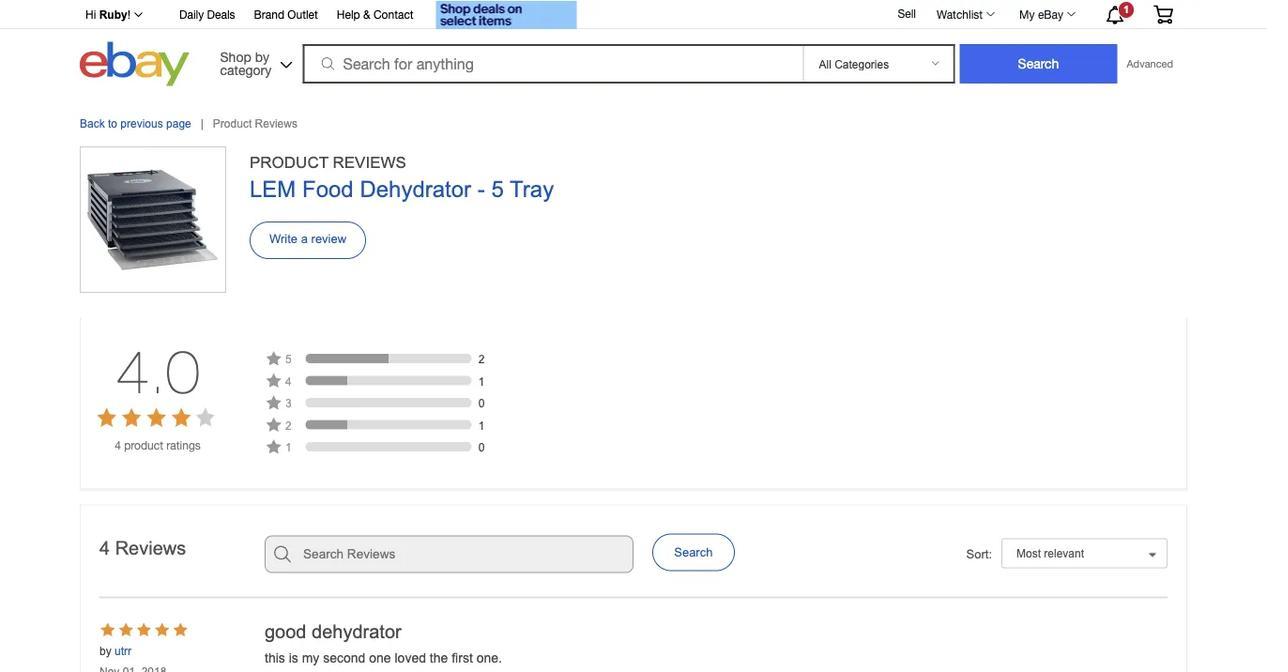 Task type: vqa. For each thing, say whether or not it's contained in the screenshot.
the Sonos Beam Gen1 Shadow Certified Refurbished - Smart Soundbar - Dolby Atmos
no



Task type: locate. For each thing, give the bounding box(es) containing it.
category
[[220, 62, 272, 77]]

5 right -
[[491, 177, 504, 201]]

ruby
[[99, 8, 127, 21]]

0 vertical spatial 5
[[491, 177, 504, 201]]

a
[[301, 231, 308, 246]]

5
[[491, 177, 504, 201], [285, 353, 292, 366]]

reviews inside product reviews lem food dehydrator - 5 tray
[[333, 153, 406, 171]]

reviews down category
[[255, 117, 298, 130]]

1 vertical spatial 2
[[285, 419, 292, 432]]

most relevant
[[1017, 548, 1084, 560]]

0
[[479, 397, 485, 410], [479, 441, 485, 454]]

2
[[479, 353, 485, 366], [285, 419, 292, 432]]

2 vertical spatial 4
[[100, 537, 110, 558]]

brand
[[254, 8, 284, 21]]

search
[[674, 545, 713, 559]]

ratings
[[166, 439, 201, 452]]

None submit
[[960, 44, 1118, 84]]

0 vertical spatial 4
[[285, 375, 292, 388]]

one
[[369, 651, 391, 665]]

Search for anything text field
[[306, 46, 799, 82]]

is
[[289, 651, 298, 665]]

product up lem
[[250, 153, 328, 171]]

0 vertical spatial by
[[255, 49, 269, 64]]

1 horizontal spatial 4
[[115, 439, 121, 452]]

1 vertical spatial by
[[100, 644, 111, 657]]

lem
[[250, 177, 296, 201]]

product right |
[[213, 117, 252, 130]]

1 button
[[1090, 1, 1139, 27]]

most
[[1017, 548, 1041, 560]]

4 left product
[[115, 439, 121, 452]]

5 up 3
[[285, 353, 292, 366]]

4 for 4
[[285, 375, 292, 388]]

4
[[285, 375, 292, 388], [115, 439, 121, 452], [100, 537, 110, 558]]

get an extra 15% off image
[[436, 1, 577, 29]]

!
[[127, 8, 131, 21]]

1 inside dropdown button
[[1124, 4, 1129, 15]]

by left utrr
[[100, 644, 111, 657]]

1 vertical spatial 0
[[479, 441, 485, 454]]

back to previous page | product reviews
[[80, 117, 298, 130]]

outlet
[[288, 8, 318, 21]]

first
[[452, 651, 473, 665]]

1 vertical spatial reviews
[[333, 153, 406, 171]]

daily deals
[[179, 8, 235, 21]]

reviews
[[255, 117, 298, 130], [333, 153, 406, 171], [115, 537, 186, 558]]

1 horizontal spatial by
[[255, 49, 269, 64]]

1 vertical spatial product
[[250, 153, 328, 171]]

4 product ratings
[[115, 439, 201, 452]]

utrr link
[[115, 644, 131, 658]]

0 horizontal spatial by
[[100, 644, 111, 657]]

product
[[213, 117, 252, 130], [250, 153, 328, 171]]

4 up 5 stars image on the left bottom
[[100, 537, 110, 558]]

tray
[[510, 177, 554, 201]]

sort:
[[967, 547, 992, 561]]

the
[[430, 651, 448, 665]]

by
[[255, 49, 269, 64], [100, 644, 111, 657]]

by right shop
[[255, 49, 269, 64]]

shop by category button
[[212, 42, 296, 82]]

2 0 from the top
[[479, 441, 485, 454]]

5 stars image
[[100, 623, 187, 639]]

0 vertical spatial 0
[[479, 397, 485, 410]]

Search Reviews text field
[[265, 536, 634, 573]]

my
[[1020, 8, 1035, 21]]

your shopping cart image
[[1153, 5, 1174, 24]]

reviews up 5 stars image on the left bottom
[[115, 537, 186, 558]]

2 horizontal spatial reviews
[[333, 153, 406, 171]]

second
[[323, 651, 366, 665]]

1 horizontal spatial 2
[[479, 353, 485, 366]]

0 vertical spatial reviews
[[255, 117, 298, 130]]

0 horizontal spatial reviews
[[115, 537, 186, 558]]

none submit inside shop by category banner
[[960, 44, 1118, 84]]

help & contact link
[[337, 5, 414, 26]]

-
[[478, 177, 485, 201]]

watchlist
[[937, 8, 983, 21]]

help
[[337, 8, 360, 21]]

2 horizontal spatial 4
[[285, 375, 292, 388]]

review
[[311, 231, 347, 246]]

0 horizontal spatial 4
[[100, 537, 110, 558]]

2 vertical spatial reviews
[[115, 537, 186, 558]]

ebay
[[1038, 8, 1064, 21]]

4 up 3
[[285, 375, 292, 388]]

lem food dehydrator - 5 tray image
[[83, 149, 223, 290]]

4 for 4 product ratings
[[115, 439, 121, 452]]

4 for 4 reviews
[[100, 537, 110, 558]]

0 horizontal spatial 5
[[285, 353, 292, 366]]

1
[[1124, 4, 1129, 15], [479, 375, 485, 388], [479, 419, 485, 432], [285, 441, 292, 454]]

1 horizontal spatial 5
[[491, 177, 504, 201]]

product reviews lem food dehydrator - 5 tray
[[250, 153, 554, 201]]

reviews up "food"
[[333, 153, 406, 171]]

1 vertical spatial 4
[[115, 439, 121, 452]]

1 0 from the top
[[479, 397, 485, 410]]

product
[[124, 439, 163, 452]]

reviews for product reviews lem food dehydrator - 5 tray
[[333, 153, 406, 171]]



Task type: describe. For each thing, give the bounding box(es) containing it.
0 vertical spatial product
[[213, 117, 252, 130]]

previous
[[120, 117, 163, 130]]

deals
[[207, 8, 235, 21]]

my
[[302, 651, 320, 665]]

watchlist link
[[927, 3, 1004, 25]]

contact
[[374, 8, 414, 21]]

brand outlet
[[254, 8, 318, 21]]

5 inside product reviews lem food dehydrator - 5 tray
[[491, 177, 504, 201]]

4.0 stars image
[[97, 408, 218, 430]]

0 vertical spatial 2
[[479, 353, 485, 366]]

dehydrator
[[312, 621, 401, 642]]

most relevant button
[[1002, 538, 1168, 568]]

lem food dehydrator - 5 tray link
[[250, 176, 1188, 203]]

dehydrator
[[360, 177, 471, 201]]

relevant
[[1044, 548, 1084, 560]]

0 horizontal spatial 2
[[285, 419, 292, 432]]

by inside shop by category
[[255, 49, 269, 64]]

this
[[265, 651, 285, 665]]

write
[[269, 231, 298, 246]]

food
[[302, 177, 354, 201]]

search button
[[652, 534, 735, 571]]

sell link
[[889, 7, 925, 20]]

hi
[[85, 8, 96, 21]]

by utrr
[[100, 644, 131, 657]]

write a review link
[[250, 222, 366, 259]]

product inside product reviews lem food dehydrator - 5 tray
[[250, 153, 328, 171]]

&
[[363, 8, 370, 21]]

back
[[80, 117, 105, 130]]

advanced link
[[1118, 45, 1183, 83]]

0 for 1
[[479, 441, 485, 454]]

3
[[285, 397, 292, 410]]

good dehydrator this is my second one loved the first one.
[[265, 621, 502, 665]]

hi ruby !
[[85, 8, 131, 21]]

brand outlet link
[[254, 5, 318, 26]]

1 vertical spatial 5
[[285, 353, 292, 366]]

my ebay link
[[1009, 3, 1084, 25]]

1 horizontal spatial reviews
[[255, 117, 298, 130]]

4 reviews
[[100, 537, 186, 558]]

write a review
[[269, 231, 347, 246]]

my ebay
[[1020, 8, 1064, 21]]

back to previous page link
[[80, 117, 191, 130]]

4.0
[[116, 338, 199, 406]]

loved
[[395, 651, 426, 665]]

shop by category
[[220, 49, 272, 77]]

help & contact
[[337, 8, 414, 21]]

daily
[[179, 8, 204, 21]]

utrr
[[115, 644, 131, 657]]

page
[[166, 117, 191, 130]]

sell
[[898, 7, 916, 20]]

0 for 3
[[479, 397, 485, 410]]

to
[[108, 117, 117, 130]]

good
[[265, 621, 307, 642]]

|
[[201, 117, 204, 130]]

account navigation
[[75, 0, 1188, 31]]

daily deals link
[[179, 5, 235, 26]]

shop by category banner
[[75, 0, 1188, 91]]

advanced
[[1127, 58, 1174, 70]]

reviews for 4 reviews
[[115, 537, 186, 558]]

shop
[[220, 49, 251, 64]]

one.
[[477, 651, 502, 665]]



